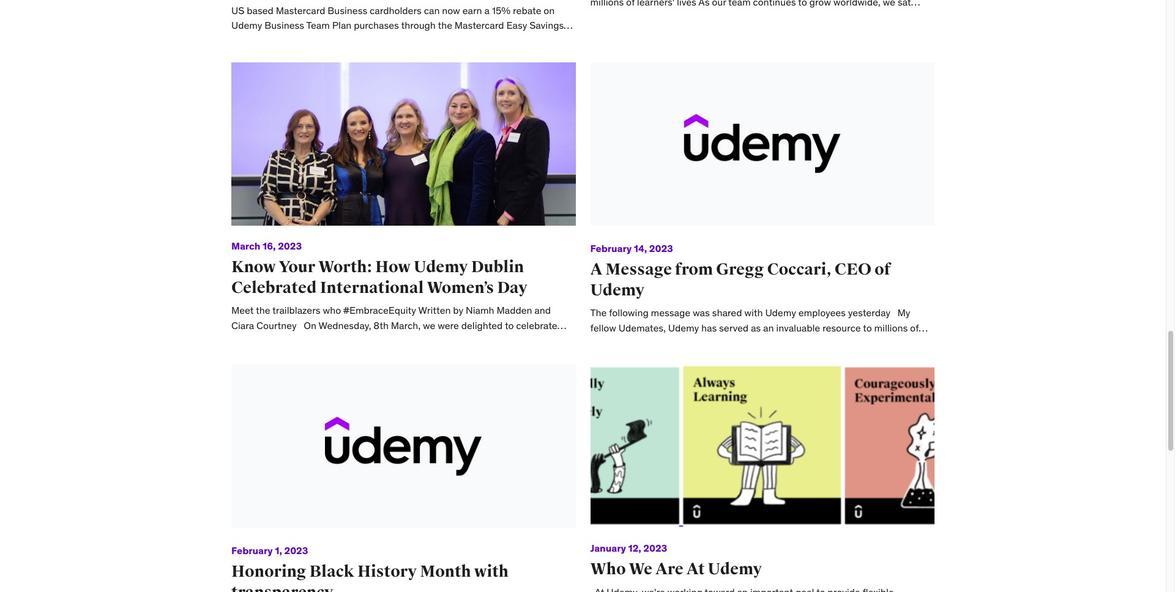 Task type: describe. For each thing, give the bounding box(es) containing it.
february 1, 2023 honoring black history month with transparency
[[231, 545, 509, 593]]

we
[[629, 560, 653, 580]]

2023 for message
[[650, 242, 673, 255]]

february for february 1, 2023 honoring black history month with transparency
[[231, 545, 273, 557]]

transparency
[[231, 583, 334, 593]]

how
[[375, 257, 411, 277]]

14,
[[634, 242, 647, 255]]

from
[[675, 260, 713, 280]]

gregg
[[716, 260, 765, 280]]

dublin
[[471, 257, 524, 277]]

1,
[[275, 545, 282, 557]]

udemy for at
[[708, 560, 763, 580]]

2023 for we
[[644, 543, 668, 555]]

are
[[656, 560, 684, 580]]

with
[[474, 562, 509, 583]]

ceo
[[835, 260, 872, 280]]

january
[[591, 543, 626, 555]]

a
[[591, 260, 603, 280]]

know
[[231, 257, 276, 277]]

2023 for your
[[278, 240, 302, 252]]

february 14, 2023
[[591, 242, 673, 255]]

know your worth: how udemy dublin celebrated international women's day
[[231, 257, 528, 298]]

who we are at udemy
[[591, 560, 763, 580]]

january 12, 2023
[[591, 543, 668, 555]]

march
[[231, 240, 261, 252]]

at
[[687, 560, 705, 580]]

udemy for how
[[414, 257, 468, 277]]

know your worth: how udemy dublin celebrated international women's day link
[[231, 257, 528, 298]]



Task type: vqa. For each thing, say whether or not it's contained in the screenshot.
the top udemy
yes



Task type: locate. For each thing, give the bounding box(es) containing it.
udemy inside 'a message from gregg coccari, ceo of udemy'
[[591, 280, 645, 300]]

2023 right 1, at the left of page
[[284, 545, 308, 557]]

12,
[[629, 543, 642, 555]]

message
[[606, 260, 672, 280]]

2023 inside 'february 1, 2023 honoring black history month with transparency'
[[284, 545, 308, 557]]

1 vertical spatial udemy
[[591, 280, 645, 300]]

who
[[591, 560, 626, 580]]

worth:
[[319, 257, 372, 277]]

february left 1, at the left of page
[[231, 545, 273, 557]]

udemy
[[414, 257, 468, 277], [591, 280, 645, 300], [708, 560, 763, 580]]

2 vertical spatial udemy
[[708, 560, 763, 580]]

0 horizontal spatial udemy
[[414, 257, 468, 277]]

february
[[591, 242, 632, 255], [231, 545, 273, 557]]

february up a in the top right of the page
[[591, 242, 632, 255]]

udemy down a in the top right of the page
[[591, 280, 645, 300]]

2023 right "16,"
[[278, 240, 302, 252]]

16,
[[263, 240, 276, 252]]

honoring
[[231, 562, 307, 583]]

who we are at udemy link
[[591, 560, 763, 580]]

1 horizontal spatial udemy
[[591, 280, 645, 300]]

0 vertical spatial udemy
[[414, 257, 468, 277]]

of
[[875, 260, 891, 280]]

your
[[279, 257, 316, 277]]

month
[[420, 562, 471, 583]]

february inside 'february 1, 2023 honoring black history month with transparency'
[[231, 545, 273, 557]]

february for february 14, 2023
[[591, 242, 632, 255]]

1 horizontal spatial february
[[591, 242, 632, 255]]

2 horizontal spatial udemy
[[708, 560, 763, 580]]

day
[[497, 278, 528, 298]]

honoring black history month with transparency link
[[231, 562, 509, 593]]

international
[[320, 278, 424, 298]]

women's
[[427, 278, 494, 298]]

a message from gregg coccari, ceo of udemy link
[[591, 260, 891, 300]]

black
[[310, 562, 355, 583]]

udemy up women's
[[414, 257, 468, 277]]

2023 right 12,
[[644, 543, 668, 555]]

2023
[[278, 240, 302, 252], [650, 242, 673, 255], [644, 543, 668, 555], [284, 545, 308, 557]]

0 vertical spatial february
[[591, 242, 632, 255]]

march 16, 2023
[[231, 240, 302, 252]]

history
[[358, 562, 417, 583]]

celebrated
[[231, 278, 317, 298]]

udemy inside know your worth: how udemy dublin celebrated international women's day
[[414, 257, 468, 277]]

0 horizontal spatial february
[[231, 545, 273, 557]]

udemy right at
[[708, 560, 763, 580]]

2023 right 14,
[[650, 242, 673, 255]]

coccari,
[[768, 260, 832, 280]]

1 vertical spatial february
[[231, 545, 273, 557]]

a message from gregg coccari, ceo of udemy
[[591, 260, 891, 300]]



